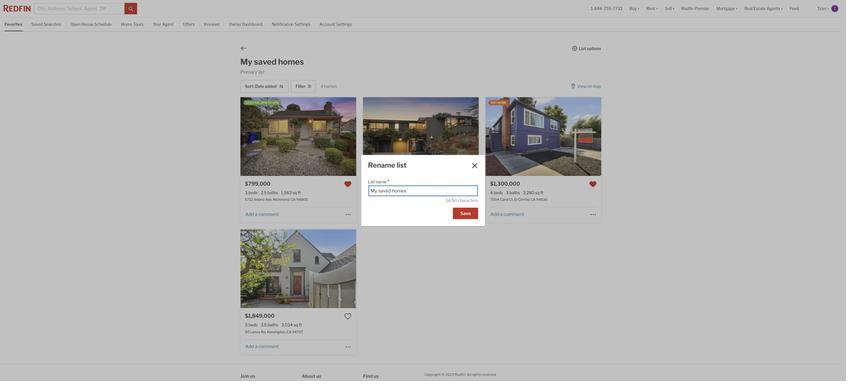 Task type: describe. For each thing, give the bounding box(es) containing it.
favorite button checkbox for $1,300,000
[[590, 181, 597, 188]]

50 lenox rd, kensington, ca 94707
[[245, 330, 303, 334]]

ft for $1,300,000
[[541, 191, 544, 195]]

user photo image
[[832, 5, 839, 12]]

reviews link
[[204, 17, 220, 31]]

City, Address, School, Agent, ZIP search field
[[34, 3, 125, 14]]

favorite button checkbox for $1,849,000
[[344, 313, 352, 321]]

1,583
[[281, 191, 292, 195]]

94708
[[418, 198, 429, 202]]

7004
[[490, 198, 500, 202]]

tours
[[133, 22, 144, 27]]

premier
[[695, 6, 710, 11]]

view on map button
[[571, 80, 602, 93]]

open house schedule
[[70, 22, 112, 27]]

about us
[[302, 374, 322, 379]]

ave, for $1,649,000
[[385, 198, 392, 202]]

notification settings
[[272, 22, 311, 27]]

home
[[121, 22, 132, 27]]

cerrito,
[[518, 198, 530, 202]]

comment for $1,300,000
[[504, 212, 524, 217]]

baths for $1,300,000
[[510, 191, 520, 195]]

3 photo of 50 lenox rd, kensington, ca 94707 image from the left
[[356, 230, 472, 309]]

3.5 baths
[[261, 323, 278, 328]]

rename list dialog
[[361, 155, 485, 226]]

ft for $1,649,000
[[418, 191, 421, 195]]

favorite button image for $1,649,000
[[467, 181, 474, 188]]

2.5
[[261, 191, 267, 195]]

a for $1,300,000
[[500, 212, 503, 217]]

home tours
[[121, 22, 144, 27]]

1 photo of 629 beloit ave, kensington, ca 94708 image from the left
[[247, 98, 363, 176]]

add a comment for $799,000
[[245, 212, 279, 217]]

a for $1,849,000
[[255, 344, 258, 350]]

offers
[[183, 22, 195, 27]]

ca for $1,649,000
[[413, 198, 417, 202]]

agent
[[162, 22, 174, 27]]

ave, for $799,000
[[266, 198, 272, 202]]

open
[[70, 22, 81, 27]]

feed
[[790, 6, 799, 11]]

house
[[81, 22, 94, 27]]

0 horizontal spatial 4
[[321, 84, 323, 89]]

dashboard
[[242, 22, 263, 27]]

$1,300,000
[[490, 181, 520, 187]]

saved searches link
[[31, 17, 61, 31]]

3 for 3 beds
[[245, 191, 248, 195]]

629
[[368, 198, 374, 202]]

3 photo of 5712 solano ave, richmond, ca 94805 image from the left
[[356, 98, 472, 176]]

homes inside my saved homes primary list
[[278, 57, 304, 67]]

searches
[[44, 22, 61, 27]]

account
[[320, 22, 336, 27]]

filter button
[[291, 80, 316, 93]]

richmond,
[[273, 198, 290, 202]]

redfin premier button
[[678, 0, 713, 17]]

3 baths
[[506, 191, 520, 195]]

home
[[498, 101, 507, 105]]

add for $1,300,000
[[491, 212, 500, 217]]

sq for $1,300,000
[[535, 191, 540, 195]]

3,034 sq ft
[[282, 323, 302, 328]]

all
[[467, 373, 471, 377]]

©
[[442, 373, 445, 377]]

owner dashboard
[[229, 22, 263, 27]]

favorites
[[5, 22, 22, 27]]

759-
[[604, 6, 613, 11]]

list options button
[[572, 46, 602, 51]]

primary
[[241, 70, 257, 75]]

view on map
[[578, 84, 601, 89]]

2 photo of 5712 solano ave, richmond, ca 94805 image from the left
[[241, 98, 356, 176]]

saved searches
[[31, 22, 61, 27]]

5 beds
[[245, 323, 258, 328]]

1 photo of 7004 carol ct, el cerrito, ca 94530 image from the left
[[370, 98, 486, 176]]

2023
[[446, 373, 454, 377]]

kensington, for $1,849,000
[[267, 330, 286, 334]]

list name
[[368, 180, 387, 184]]

favorite button checkbox for $1,649,000
[[467, 181, 474, 188]]

schedule
[[94, 22, 112, 27]]

options
[[587, 46, 601, 51]]

ft for $799,000
[[298, 191, 301, 195]]

saved
[[31, 22, 43, 27]]

4 beds for $1,300,000
[[490, 191, 503, 195]]

add a comment button for $1,849,000
[[245, 344, 279, 350]]

beds for $1,849,000
[[249, 323, 258, 328]]

your agent
[[153, 22, 174, 27]]

add a comment button for $799,000
[[245, 212, 279, 217]]

ft for $1,849,000
[[299, 323, 302, 328]]

beds for $799,000
[[249, 191, 258, 195]]

carol
[[500, 198, 509, 202]]

home tours link
[[121, 17, 144, 31]]

find us
[[363, 374, 379, 379]]

3 for 3 baths
[[506, 191, 509, 195]]

2,280 sq ft
[[523, 191, 544, 195]]

7732
[[613, 6, 623, 11]]

save button
[[453, 208, 478, 219]]

/
[[451, 198, 452, 203]]

2,280
[[523, 191, 535, 195]]

ca for $799,000
[[291, 198, 296, 202]]

1-844-759-7732
[[591, 6, 623, 11]]

1 photo of 5712 solano ave, richmond, ca 94805 image from the left
[[125, 98, 241, 176]]

3 photo of 629 beloit ave, kensington, ca 94708 image from the left
[[479, 98, 595, 176]]

my
[[241, 57, 252, 67]]

open
[[246, 101, 254, 105]]

sq for $799,000
[[293, 191, 297, 195]]

list options
[[579, 46, 601, 51]]

hot
[[491, 101, 497, 105]]

2
[[384, 191, 386, 195]]

1-844-759-7732 link
[[591, 6, 623, 11]]

list inside my saved homes primary list
[[258, 70, 265, 75]]

1pm
[[261, 101, 267, 105]]

name
[[376, 180, 387, 184]]

lenox
[[250, 330, 260, 334]]

4 beds for $1,649,000
[[368, 191, 380, 195]]



Task type: vqa. For each thing, say whether or not it's contained in the screenshot.
left 50
yes



Task type: locate. For each thing, give the bounding box(es) containing it.
5712 solano ave, richmond, ca 94805
[[245, 198, 308, 202]]

1 favorite button image from the left
[[344, 181, 352, 188]]

beds for $1,649,000
[[371, 191, 380, 195]]

sq
[[293, 191, 297, 195], [412, 191, 417, 195], [535, 191, 540, 195], [294, 323, 298, 328]]

sq right 1,583
[[293, 191, 297, 195]]

sq right 2,335
[[412, 191, 417, 195]]

4 beds up 7004
[[490, 191, 503, 195]]

1 ave, from the left
[[266, 198, 272, 202]]

us for about us
[[316, 374, 322, 379]]

ca down 2,280 sq ft
[[531, 198, 536, 202]]

favorite button checkbox
[[344, 181, 352, 188], [467, 181, 474, 188]]

3 beds
[[245, 191, 258, 195]]

comment down rd,
[[259, 344, 279, 350]]

2,335 sq ft
[[401, 191, 421, 195]]

a
[[255, 212, 258, 217], [500, 212, 503, 217], [255, 344, 258, 350]]

a down lenox
[[255, 344, 258, 350]]

94530
[[537, 198, 548, 202]]

1 horizontal spatial favorite button image
[[467, 181, 474, 188]]

4pm
[[272, 101, 279, 105]]

sort : date added
[[245, 84, 277, 89]]

baths for $1,849,000
[[268, 323, 278, 328]]

0 horizontal spatial ave,
[[266, 198, 272, 202]]

2 photo of 7004 carol ct, el cerrito, ca 94530 image from the left
[[486, 98, 602, 176]]

list for list options
[[579, 46, 586, 51]]

beds up 7004
[[494, 191, 503, 195]]

save
[[460, 211, 471, 217]]

a for $799,000
[[255, 212, 258, 217]]

feed button
[[787, 0, 814, 17]]

baths up 5712 solano ave, richmond, ca 94805
[[268, 191, 278, 195]]

2 photo of 629 beloit ave, kensington, ca 94708 image from the left
[[363, 98, 479, 176]]

ave,
[[266, 198, 272, 202], [385, 198, 392, 202]]

a down carol
[[500, 212, 503, 217]]

0 vertical spatial list
[[258, 70, 265, 75]]

beds up beloit
[[371, 191, 380, 195]]

redfin
[[682, 6, 694, 11]]

baths up el
[[510, 191, 520, 195]]

0 vertical spatial favorite button checkbox
[[590, 181, 597, 188]]

settings for notification settings
[[295, 22, 311, 27]]

1 vertical spatial list
[[397, 161, 407, 170]]

2 photo of 50 lenox rd, kensington, ca 94707 image from the left
[[241, 230, 356, 309]]

1 vertical spatial kensington,
[[267, 330, 286, 334]]

baths up 50 lenox rd, kensington, ca 94707
[[268, 323, 278, 328]]

homes right filter popup button
[[324, 84, 337, 89]]

1-
[[591, 6, 595, 11]]

0 horizontal spatial 3
[[245, 191, 248, 195]]

list
[[579, 46, 586, 51], [368, 180, 375, 184]]

settings right notification
[[295, 22, 311, 27]]

0 vertical spatial homes
[[278, 57, 304, 67]]

comment for $1,849,000
[[259, 344, 279, 350]]

rename
[[368, 161, 395, 170]]

1 vertical spatial favorite button checkbox
[[344, 313, 352, 321]]

kensington, for $1,649,000
[[393, 198, 412, 202]]

844-
[[595, 6, 604, 11]]

account settings link
[[320, 17, 352, 31]]

added
[[265, 84, 277, 89]]

comment down el
[[504, 212, 524, 217]]

$1,649,000
[[368, 181, 397, 187]]

your agent link
[[153, 17, 174, 31]]

4
[[321, 84, 323, 89], [368, 191, 370, 195], [490, 191, 493, 195]]

ct,
[[509, 198, 514, 202]]

1 horizontal spatial 4 beds
[[490, 191, 503, 195]]

add a comment down rd,
[[245, 344, 279, 350]]

1 4 beds from the left
[[368, 191, 380, 195]]

3 photo of 7004 carol ct, el cerrito, ca 94530 image from the left
[[602, 98, 717, 176]]

1 horizontal spatial 50
[[452, 198, 457, 203]]

baths right 2
[[387, 191, 397, 195]]

4 homes
[[321, 84, 337, 89]]

comment down 5712 solano ave, richmond, ca 94805
[[259, 212, 279, 217]]

0 horizontal spatial settings
[[295, 22, 311, 27]]

1 horizontal spatial ave,
[[385, 198, 392, 202]]

50 down 5 at the bottom of page
[[245, 330, 250, 334]]

14
[[446, 198, 451, 203]]

add down lenox
[[245, 344, 254, 350]]

beds right 5 at the bottom of page
[[249, 323, 258, 328]]

list name. required field. element
[[368, 177, 475, 185]]

characters
[[458, 198, 478, 203]]

owner
[[229, 22, 241, 27]]

add a comment
[[245, 212, 279, 217], [491, 212, 524, 217], [245, 344, 279, 350]]

ca down 3,034 at left
[[287, 330, 292, 334]]

a down solano
[[255, 212, 258, 217]]

1 horizontal spatial favorite button checkbox
[[467, 181, 474, 188]]

add a comment down carol
[[491, 212, 524, 217]]

comment
[[259, 212, 279, 217], [504, 212, 524, 217], [259, 344, 279, 350]]

2 ave, from the left
[[385, 198, 392, 202]]

ft up 94805
[[298, 191, 301, 195]]

notification settings link
[[272, 17, 311, 31]]

favorite button image for $1,300,000
[[590, 181, 597, 188]]

saved
[[254, 57, 277, 67]]

1 vertical spatial homes
[[324, 84, 337, 89]]

submit search image
[[129, 7, 133, 11]]

kensington, down 3.5 baths
[[267, 330, 286, 334]]

ca for $1,849,000
[[287, 330, 292, 334]]

4 up the 629
[[368, 191, 370, 195]]

1 horizontal spatial 4
[[368, 191, 370, 195]]

ave, down 2 baths
[[385, 198, 392, 202]]

add for $1,849,000
[[245, 344, 254, 350]]

ft up 94707
[[299, 323, 302, 328]]

0 horizontal spatial favorite button image
[[344, 313, 352, 321]]

beds up 5712
[[249, 191, 258, 195]]

0 horizontal spatial favorite button checkbox
[[344, 313, 352, 321]]

94707
[[292, 330, 303, 334]]

0 horizontal spatial kensington,
[[267, 330, 286, 334]]

your
[[153, 22, 161, 27]]

add for $799,000
[[245, 212, 254, 217]]

baths for $1,649,000
[[387, 191, 397, 195]]

photo of 629 beloit ave, kensington, ca 94708 image
[[247, 98, 363, 176], [363, 98, 479, 176], [479, 98, 595, 176]]

2 favorite button checkbox from the left
[[467, 181, 474, 188]]

comment for $799,000
[[259, 212, 279, 217]]

sat,
[[255, 101, 260, 105]]

ca down '1,583 sq ft'
[[291, 198, 296, 202]]

ave, down 2.5 baths
[[266, 198, 272, 202]]

add a comment button down solano
[[245, 212, 279, 217]]

join us
[[241, 374, 255, 379]]

0 horizontal spatial list
[[258, 70, 265, 75]]

1 horizontal spatial favorite button image
[[590, 181, 597, 188]]

4 beds up the 629
[[368, 191, 380, 195]]

0 horizontal spatial list
[[368, 180, 375, 184]]

1 horizontal spatial settings
[[336, 22, 352, 27]]

1 3 from the left
[[245, 191, 248, 195]]

favorite button checkbox for $799,000
[[344, 181, 352, 188]]

0 vertical spatial 50
[[452, 198, 457, 203]]

join
[[241, 374, 249, 379]]

ft up '94530'
[[541, 191, 544, 195]]

photo of 7004 carol ct, el cerrito, ca 94530 image
[[370, 98, 486, 176], [486, 98, 602, 176], [602, 98, 717, 176]]

photo of 5712 solano ave, richmond, ca 94805 image
[[125, 98, 241, 176], [241, 98, 356, 176], [356, 98, 472, 176]]

settings inside 'link'
[[336, 22, 352, 27]]

date
[[255, 84, 264, 89]]

add a comment button for $1,300,000
[[490, 212, 525, 217]]

list left options
[[579, 46, 586, 51]]

favorites link
[[5, 17, 22, 31]]

add a comment for $1,849,000
[[245, 344, 279, 350]]

list inside dialog
[[368, 180, 375, 184]]

list left name
[[368, 180, 375, 184]]

add a comment button down carol
[[490, 212, 525, 217]]

ca
[[291, 198, 296, 202], [413, 198, 417, 202], [531, 198, 536, 202], [287, 330, 292, 334]]

2 horizontal spatial us
[[374, 374, 379, 379]]

add down 5712
[[245, 212, 254, 217]]

hot home
[[491, 101, 507, 105]]

ft
[[298, 191, 301, 195], [418, 191, 421, 195], [541, 191, 544, 195], [299, 323, 302, 328]]

add a comment button down rd,
[[245, 344, 279, 350]]

1 favorite button checkbox from the left
[[344, 181, 352, 188]]

list down saved
[[258, 70, 265, 75]]

3 us from the left
[[374, 374, 379, 379]]

map
[[593, 84, 601, 89]]

4 right filter popup button
[[321, 84, 323, 89]]

1 vertical spatial favorite button image
[[344, 313, 352, 321]]

0 horizontal spatial homes
[[278, 57, 304, 67]]

us right find
[[374, 374, 379, 379]]

reserved.
[[482, 373, 497, 377]]

list inside dialog
[[397, 161, 407, 170]]

open sat, 1pm to 4pm
[[246, 101, 279, 105]]

0 vertical spatial favorite button image
[[467, 181, 474, 188]]

3 up carol
[[506, 191, 509, 195]]

2,335
[[401, 191, 412, 195]]

$799,000
[[245, 181, 271, 187]]

1 vertical spatial list
[[368, 180, 375, 184]]

1 horizontal spatial list
[[579, 46, 586, 51]]

account settings
[[320, 22, 352, 27]]

0 horizontal spatial us
[[250, 374, 255, 379]]

0 vertical spatial list
[[579, 46, 586, 51]]

629 beloit ave, kensington, ca 94708
[[368, 198, 429, 202]]

1 horizontal spatial kensington,
[[393, 198, 412, 202]]

sq up '94530'
[[535, 191, 540, 195]]

favorite button image for $799,000
[[344, 181, 352, 188]]

rights
[[472, 373, 481, 377]]

solano
[[254, 198, 265, 202]]

redfin premier
[[682, 6, 710, 11]]

copyright: © 2023 redfin. all rights reserved.
[[425, 373, 497, 377]]

my saved homes primary list
[[241, 57, 304, 75]]

2.5 baths
[[261, 191, 278, 195]]

settings
[[295, 22, 311, 27], [336, 22, 352, 27]]

sq for $1,849,000
[[294, 323, 298, 328]]

3
[[245, 191, 248, 195], [506, 191, 509, 195]]

offers link
[[183, 17, 195, 31]]

us for join us
[[250, 374, 255, 379]]

to
[[268, 101, 272, 105]]

:
[[253, 84, 254, 89]]

beloit
[[375, 198, 385, 202]]

beds for $1,300,000
[[494, 191, 503, 195]]

favorite button image for $1,849,000
[[344, 313, 352, 321]]

50 right 14
[[452, 198, 457, 203]]

1 horizontal spatial us
[[316, 374, 322, 379]]

2 3 from the left
[[506, 191, 509, 195]]

notification
[[272, 22, 294, 27]]

2 favorite button image from the left
[[590, 181, 597, 188]]

50 inside rename list dialog
[[452, 198, 457, 203]]

2 settings from the left
[[336, 22, 352, 27]]

2 us from the left
[[316, 374, 322, 379]]

copyright:
[[425, 373, 441, 377]]

el
[[515, 198, 518, 202]]

rename list element
[[368, 161, 464, 170]]

3.5
[[261, 323, 267, 328]]

rd,
[[261, 330, 266, 334]]

4 up 7004
[[490, 191, 493, 195]]

sq for $1,649,000
[[412, 191, 417, 195]]

list for list name
[[368, 180, 375, 184]]

3,034
[[282, 323, 293, 328]]

favorite button image
[[344, 181, 352, 188], [590, 181, 597, 188]]

favorite button image
[[467, 181, 474, 188], [344, 313, 352, 321]]

homes right saved
[[278, 57, 304, 67]]

0 horizontal spatial 50
[[245, 330, 250, 334]]

add a comment down solano
[[245, 212, 279, 217]]

1 horizontal spatial homes
[[324, 84, 337, 89]]

1,583 sq ft
[[281, 191, 301, 195]]

photo of 50 lenox rd, kensington, ca 94707 image
[[125, 230, 241, 309], [241, 230, 356, 309], [356, 230, 472, 309]]

us right join
[[250, 374, 255, 379]]

1 us from the left
[[250, 374, 255, 379]]

5712
[[245, 198, 253, 202]]

0 horizontal spatial favorite button image
[[344, 181, 352, 188]]

open house schedule link
[[70, 17, 112, 31]]

sq up 94707
[[294, 323, 298, 328]]

0 vertical spatial kensington,
[[393, 198, 412, 202]]

us right the about
[[316, 374, 322, 379]]

us for find us
[[374, 374, 379, 379]]

List name text field
[[371, 188, 476, 194]]

ca down 2,335 sq ft
[[413, 198, 417, 202]]

4 for $1,300,000
[[490, 191, 493, 195]]

list inside button
[[579, 46, 586, 51]]

1 settings from the left
[[295, 22, 311, 27]]

favorite button checkbox
[[590, 181, 597, 188], [344, 313, 352, 321]]

add a comment for $1,300,000
[[491, 212, 524, 217]]

2 horizontal spatial 4
[[490, 191, 493, 195]]

4 for $1,649,000
[[368, 191, 370, 195]]

0 horizontal spatial favorite button checkbox
[[344, 181, 352, 188]]

settings for account settings
[[336, 22, 352, 27]]

on
[[588, 84, 592, 89]]

list right rename
[[397, 161, 407, 170]]

1 horizontal spatial 3
[[506, 191, 509, 195]]

kensington, down 2,335
[[393, 198, 412, 202]]

1 photo of 50 lenox rd, kensington, ca 94707 image from the left
[[125, 230, 241, 309]]

3 up 5712
[[245, 191, 248, 195]]

1 horizontal spatial favorite button checkbox
[[590, 181, 597, 188]]

settings right account
[[336, 22, 352, 27]]

add down 7004
[[491, 212, 500, 217]]

ft up '94708'
[[418, 191, 421, 195]]

baths for $799,000
[[268, 191, 278, 195]]

1 vertical spatial 50
[[245, 330, 250, 334]]

0 horizontal spatial 4 beds
[[368, 191, 380, 195]]

add a comment button
[[245, 212, 279, 217], [490, 212, 525, 217], [245, 344, 279, 350]]

filter
[[296, 84, 306, 89]]

1 horizontal spatial list
[[397, 161, 407, 170]]

rename list
[[368, 161, 407, 170]]

2 4 beds from the left
[[490, 191, 503, 195]]



